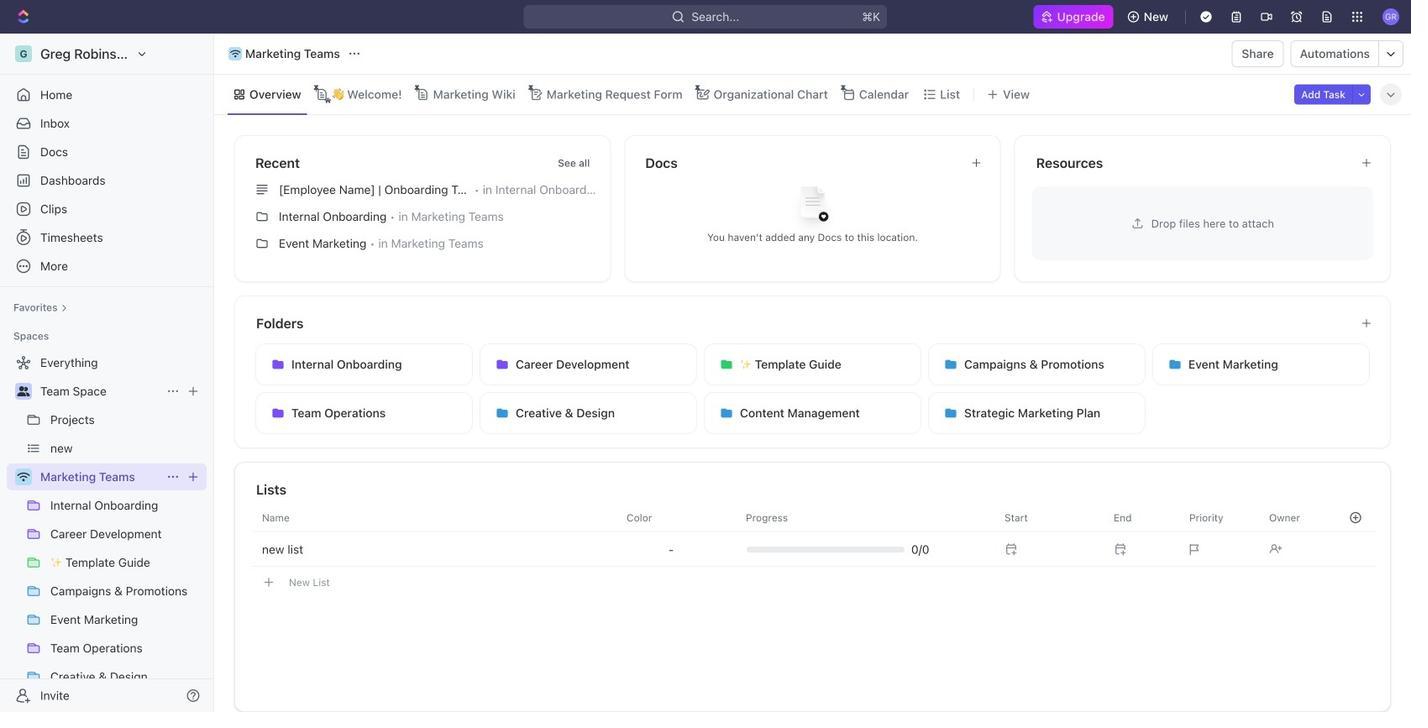 Task type: locate. For each thing, give the bounding box(es) containing it.
dropdown menu image
[[669, 543, 674, 557]]

tree inside sidebar navigation
[[7, 349, 207, 712]]

wifi image
[[17, 472, 30, 482]]

tree
[[7, 349, 207, 712]]



Task type: vqa. For each thing, say whether or not it's contained in the screenshot.
the top wifi ICON
yes



Task type: describe. For each thing, give the bounding box(es) containing it.
greg robinson's workspace, , element
[[15, 45, 32, 62]]

wifi image
[[230, 50, 240, 58]]

no most used docs image
[[779, 173, 846, 241]]

user group image
[[17, 386, 30, 397]]

sidebar navigation
[[0, 34, 218, 712]]



